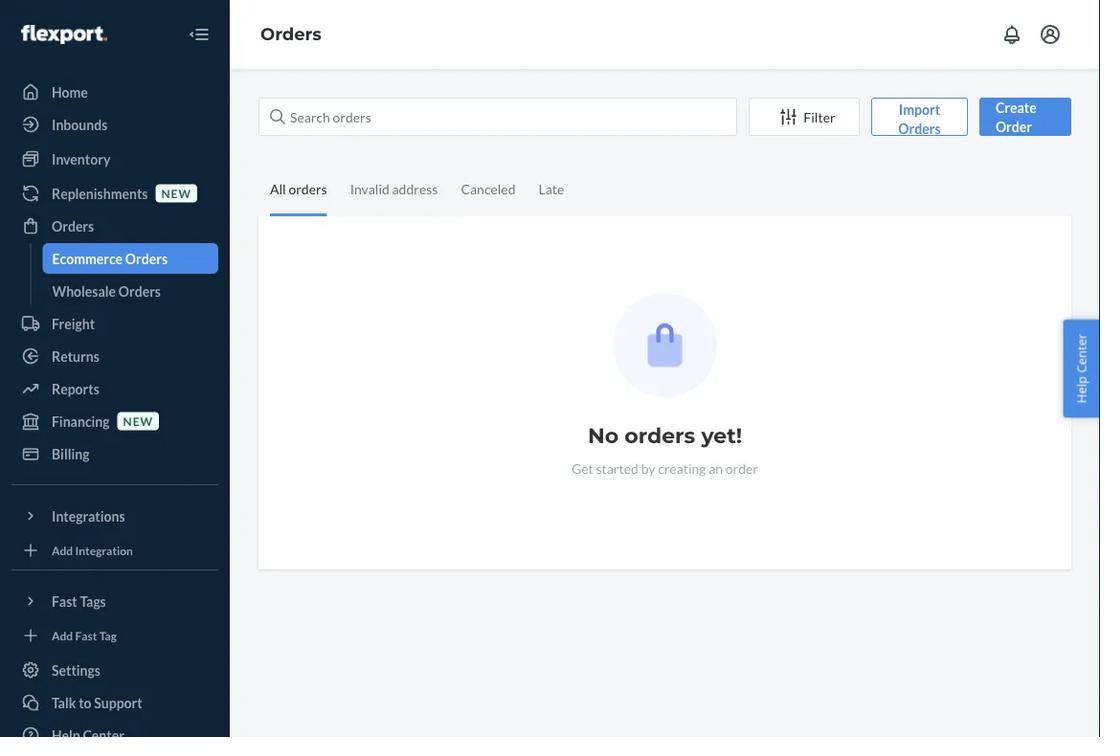 Task type: describe. For each thing, give the bounding box(es) containing it.
inventory link
[[11, 144, 218, 174]]

address
[[392, 181, 438, 197]]

1 vertical spatial orders link
[[11, 211, 218, 241]]

inbounds
[[52, 116, 108, 133]]

freight link
[[11, 308, 218, 339]]

fast tags button
[[11, 586, 218, 617]]

integrations button
[[11, 501, 218, 532]]

create order link
[[980, 98, 1072, 136]]

reports
[[52, 381, 99, 397]]

add fast tag link
[[11, 625, 218, 648]]

inbounds link
[[11, 109, 218, 140]]

add for add integration
[[52, 544, 73, 557]]

home link
[[11, 77, 218, 107]]

orders up ecommerce
[[52, 218, 94, 234]]

yet!
[[702, 423, 743, 449]]

create order
[[996, 99, 1037, 135]]

invalid address
[[350, 181, 438, 197]]

tags
[[80, 593, 106, 610]]

late
[[539, 181, 565, 197]]

new for financing
[[123, 414, 153, 428]]

freight
[[52, 316, 95, 332]]

add integration
[[52, 544, 133, 557]]

add integration link
[[11, 539, 218, 562]]

help center
[[1073, 334, 1091, 404]]

orders for ecommerce orders
[[125, 250, 168, 267]]

help center button
[[1064, 320, 1101, 418]]

get started by creating an order
[[572, 460, 759, 477]]

wholesale orders
[[52, 283, 161, 299]]

canceled
[[461, 181, 516, 197]]

new for replenishments
[[161, 186, 192, 200]]

started
[[596, 460, 639, 477]]

fast tags
[[52, 593, 106, 610]]

open account menu image
[[1039, 23, 1062, 46]]

tag
[[99, 629, 117, 643]]

returns link
[[11, 341, 218, 372]]

0 vertical spatial orders link
[[261, 24, 322, 45]]

import orders
[[899, 101, 941, 137]]

integrations
[[52, 508, 125, 524]]

home
[[52, 84, 88, 100]]

help
[[1073, 376, 1091, 404]]

fast inside add fast tag link
[[75, 629, 97, 643]]



Task type: locate. For each thing, give the bounding box(es) containing it.
settings link
[[11, 655, 218, 686]]

0 horizontal spatial orders link
[[11, 211, 218, 241]]

inventory
[[52, 151, 110, 167]]

billing link
[[11, 439, 218, 469]]

orders up wholesale orders link
[[125, 250, 168, 267]]

talk to support button
[[11, 688, 218, 718]]

center
[[1073, 334, 1091, 373]]

1 horizontal spatial orders
[[625, 423, 696, 449]]

flexport logo image
[[21, 25, 107, 44]]

0 vertical spatial fast
[[52, 593, 77, 610]]

all
[[270, 181, 286, 197]]

order
[[726, 460, 759, 477]]

1 add from the top
[[52, 544, 73, 557]]

orders right all
[[289, 181, 327, 197]]

new down the reports link
[[123, 414, 153, 428]]

create
[[996, 99, 1037, 115]]

wholesale
[[52, 283, 116, 299]]

fast
[[52, 593, 77, 610], [75, 629, 97, 643]]

settings
[[52, 662, 101, 679]]

an
[[709, 460, 723, 477]]

fast left tags
[[52, 593, 77, 610]]

integration
[[75, 544, 133, 557]]

talk
[[52, 695, 76, 711]]

by
[[641, 460, 656, 477]]

orders
[[289, 181, 327, 197], [625, 423, 696, 449]]

wholesale orders link
[[43, 276, 218, 307]]

ecommerce orders link
[[43, 243, 218, 274]]

add inside add integration link
[[52, 544, 73, 557]]

Search orders text field
[[259, 98, 738, 136]]

import orders button
[[872, 98, 968, 137]]

orders
[[261, 24, 322, 45], [899, 120, 941, 137], [52, 218, 94, 234], [125, 250, 168, 267], [119, 283, 161, 299]]

support
[[94, 695, 142, 711]]

1 vertical spatial new
[[123, 414, 153, 428]]

reports link
[[11, 374, 218, 404]]

orders link up ecommerce orders
[[11, 211, 218, 241]]

0 vertical spatial orders
[[289, 181, 327, 197]]

returns
[[52, 348, 99, 364]]

add left integration
[[52, 544, 73, 557]]

0 vertical spatial new
[[161, 186, 192, 200]]

fast inside fast tags dropdown button
[[52, 593, 77, 610]]

close navigation image
[[188, 23, 211, 46]]

orders inside button
[[899, 120, 941, 137]]

orders for no
[[625, 423, 696, 449]]

creating
[[658, 460, 706, 477]]

import
[[899, 101, 941, 117]]

all orders
[[270, 181, 327, 197]]

orders for wholesale orders
[[119, 283, 161, 299]]

1 horizontal spatial new
[[161, 186, 192, 200]]

1 vertical spatial add
[[52, 629, 73, 643]]

filter button
[[749, 98, 860, 136]]

orders up search icon
[[261, 24, 322, 45]]

1 vertical spatial orders
[[625, 423, 696, 449]]

new down inventory link
[[161, 186, 192, 200]]

orders down import
[[899, 120, 941, 137]]

search image
[[270, 109, 285, 125]]

orders link up search icon
[[261, 24, 322, 45]]

orders for all
[[289, 181, 327, 197]]

orders link
[[261, 24, 322, 45], [11, 211, 218, 241]]

1 vertical spatial fast
[[75, 629, 97, 643]]

financing
[[52, 413, 110, 430]]

ecommerce
[[52, 250, 123, 267]]

0 horizontal spatial orders
[[289, 181, 327, 197]]

orders for import orders
[[899, 120, 941, 137]]

filter
[[804, 109, 836, 125]]

no orders yet!
[[588, 423, 743, 449]]

add inside add fast tag link
[[52, 629, 73, 643]]

fast left tag
[[75, 629, 97, 643]]

1 horizontal spatial orders link
[[261, 24, 322, 45]]

open notifications image
[[1001, 23, 1024, 46]]

talk to support
[[52, 695, 142, 711]]

invalid
[[350, 181, 390, 197]]

add fast tag
[[52, 629, 117, 643]]

add up settings
[[52, 629, 73, 643]]

to
[[79, 695, 92, 711]]

add
[[52, 544, 73, 557], [52, 629, 73, 643]]

orders up get started by creating an order
[[625, 423, 696, 449]]

orders down ecommerce orders link
[[119, 283, 161, 299]]

replenishments
[[52, 185, 148, 202]]

ecommerce orders
[[52, 250, 168, 267]]

add for add fast tag
[[52, 629, 73, 643]]

0 vertical spatial add
[[52, 544, 73, 557]]

billing
[[52, 446, 90, 462]]

0 horizontal spatial new
[[123, 414, 153, 428]]

order
[[996, 118, 1033, 135]]

empty list image
[[613, 293, 717, 398]]

2 add from the top
[[52, 629, 73, 643]]

no
[[588, 423, 619, 449]]

get
[[572, 460, 594, 477]]

new
[[161, 186, 192, 200], [123, 414, 153, 428]]



Task type: vqa. For each thing, say whether or not it's contained in the screenshot.
case in row
no



